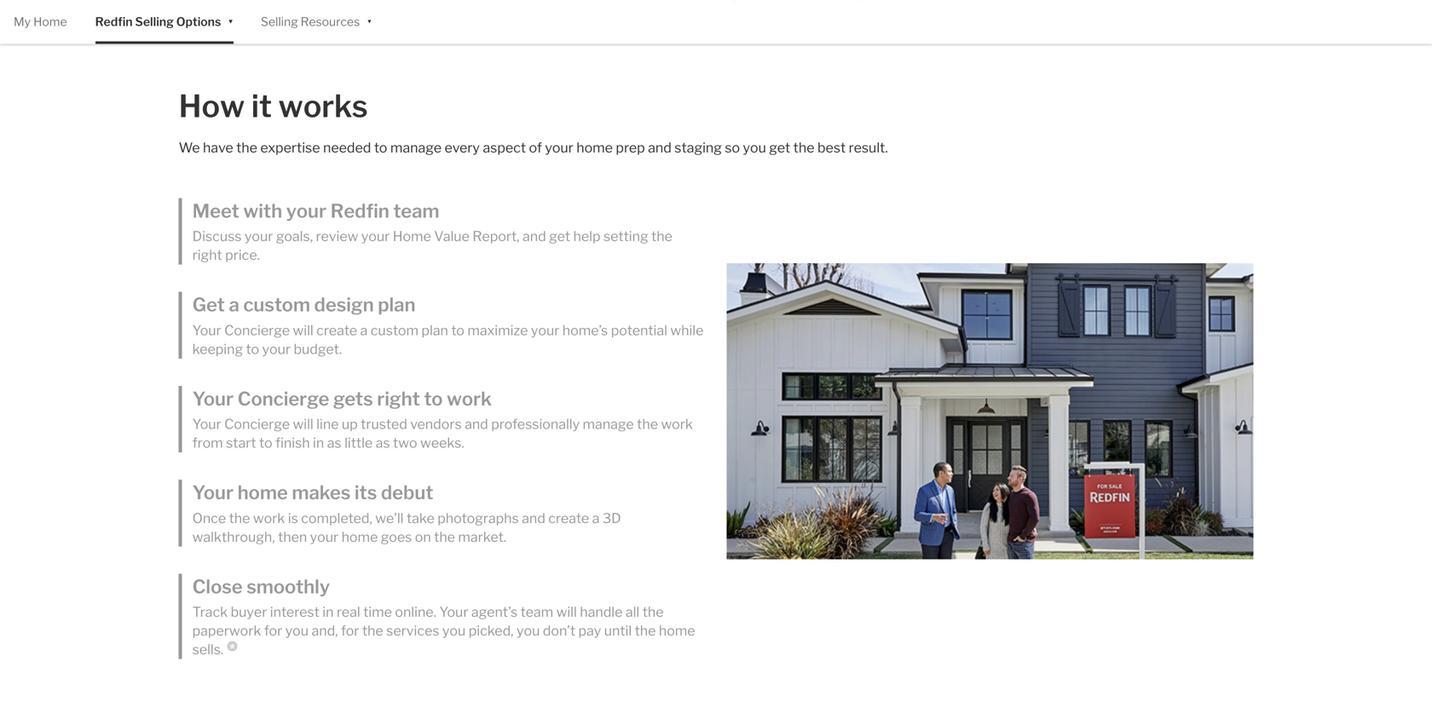 Task type: vqa. For each thing, say whether or not it's contained in the screenshot.
we'll
yes



Task type: describe. For each thing, give the bounding box(es) containing it.
vendors
[[410, 416, 462, 433]]

expertise
[[260, 139, 320, 156]]

get a custom design plan your concierge will create a custom plan to maximize your home's potential while keeping to your budget.
[[192, 293, 704, 358]]

track buyer interest in real time online. your agent's team will handle all the paperwork for you and, for the services you picked, you don't pay until the home sells.
[[192, 604, 696, 659]]

from
[[192, 435, 223, 452]]

create inside get a custom design plan your concierge will create a custom plan to maximize your home's potential while keeping to your budget.
[[317, 322, 357, 339]]

picked,
[[469, 623, 514, 640]]

your inside get a custom design plan your concierge will create a custom plan to maximize your home's potential while keeping to your budget.
[[192, 322, 222, 339]]

you right so
[[743, 139, 767, 156]]

on
[[415, 529, 431, 546]]

your right review
[[361, 228, 390, 245]]

home inside meet with your redfin team discuss your goals, review your home value report, and get help setting the right price.
[[393, 228, 431, 245]]

prep
[[616, 139, 645, 156]]

2 horizontal spatial work
[[661, 416, 693, 433]]

meet
[[192, 199, 240, 222]]

0 vertical spatial custom
[[243, 293, 310, 316]]

concierge inside get a custom design plan your concierge will create a custom plan to maximize your home's potential while keeping to your budget.
[[224, 322, 290, 339]]

your home makes its debut menu item
[[179, 480, 706, 547]]

is
[[288, 510, 298, 527]]

aspect
[[483, 139, 526, 156]]

1 horizontal spatial plan
[[422, 322, 449, 339]]

in inside the your concierge gets right to work your concierge will line up trusted vendors and professionally manage the work from start to finish in as little as two weeks.
[[313, 435, 324, 452]]

pay
[[579, 623, 602, 640]]

your up price.
[[245, 228, 273, 245]]

the inside the your concierge gets right to work your concierge will line up trusted vendors and professionally manage the work from start to finish in as little as two weeks.
[[637, 416, 659, 433]]

1 as from the left
[[327, 435, 342, 452]]

line
[[317, 416, 339, 433]]

options
[[176, 15, 221, 29]]

trusted
[[361, 416, 408, 433]]

gets
[[333, 387, 373, 411]]

selling resources link
[[261, 0, 360, 44]]

maximize
[[468, 322, 528, 339]]

team inside meet with your redfin team discuss your goals, review your home value report, and get help setting the right price.
[[394, 199, 440, 222]]

your right "of"
[[545, 139, 574, 156]]

to left maximize
[[451, 322, 465, 339]]

and right prep
[[648, 139, 672, 156]]

little
[[345, 435, 373, 452]]

your home makes its debut once the work is completed, we'll take photographs and create a 3d walkthrough, then your home goes on the market.
[[192, 482, 622, 546]]

result.
[[849, 139, 889, 156]]

will inside the your concierge gets right to work your concierge will line up trusted vendors and professionally manage the work from start to finish in as little as two weeks.
[[293, 416, 314, 433]]

while
[[671, 322, 704, 339]]

home left prep
[[577, 139, 613, 156]]

once
[[192, 510, 226, 527]]

meet with your redfin team menu item
[[179, 198, 706, 265]]

to right needed
[[374, 139, 388, 156]]

staging
[[675, 139, 722, 156]]

home's
[[563, 322, 608, 339]]

until
[[605, 623, 632, 640]]

needed
[[323, 139, 371, 156]]

don't
[[543, 623, 576, 640]]

your inside track buyer interest in real time online. your agent's team will handle all the paperwork for you and, for the services you picked, you don't pay until the home sells.
[[440, 604, 469, 621]]

create inside your home makes its debut once the work is completed, we'll take photographs and create a 3d walkthrough, then your home goes on the market.
[[549, 510, 590, 527]]

to right "keeping"
[[246, 341, 259, 358]]

▾ inside the redfin selling options ▾
[[228, 13, 234, 28]]

home for sale with redfin image
[[727, 264, 1254, 560]]

to up vendors
[[424, 387, 443, 411]]

how it works
[[179, 87, 368, 125]]

two
[[393, 435, 418, 452]]

your left budget.
[[262, 341, 291, 358]]

value
[[434, 228, 470, 245]]

1 horizontal spatial custom
[[371, 322, 419, 339]]

selling inside the redfin selling options ▾
[[135, 15, 174, 29]]

time
[[363, 604, 392, 621]]

1 vertical spatial a
[[360, 322, 368, 339]]

works
[[278, 87, 368, 125]]

your inside your home makes its debut once the work is completed, we'll take photographs and create a 3d walkthrough, then your home goes on the market.
[[192, 482, 234, 505]]

how
[[179, 87, 245, 125]]

makes
[[292, 482, 351, 505]]

selling inside selling resources ▾
[[261, 15, 298, 29]]

goes
[[381, 529, 412, 546]]

market.
[[458, 529, 507, 546]]

take
[[407, 510, 435, 527]]

in inside track buyer interest in real time online. your agent's team will handle all the paperwork for you and, for the services you picked, you don't pay until the home sells.
[[323, 604, 334, 621]]

will inside get a custom design plan your concierge will create a custom plan to maximize your home's potential while keeping to your budget.
[[293, 322, 314, 339]]

and,
[[312, 623, 338, 640]]

discuss
[[192, 228, 242, 245]]

0 vertical spatial plan
[[378, 293, 416, 316]]

disclaimer image
[[227, 642, 237, 652]]

get
[[192, 293, 225, 316]]

real
[[337, 604, 361, 621]]

photographs
[[438, 510, 519, 527]]

manage inside the your concierge gets right to work your concierge will line up trusted vendors and professionally manage the work from start to finish in as little as two weeks.
[[583, 416, 634, 433]]

setting
[[604, 228, 649, 245]]

then
[[278, 529, 307, 546]]

your left home's
[[531, 322, 560, 339]]

your concierge gets right to work your concierge will line up trusted vendors and professionally manage the work from start to finish in as little as two weeks.
[[192, 387, 693, 452]]

2 for from the left
[[341, 623, 359, 640]]

report,
[[473, 228, 520, 245]]

completed,
[[301, 510, 373, 527]]

my
[[14, 15, 31, 29]]

1 vertical spatial concierge
[[238, 387, 330, 411]]

my home link
[[14, 0, 67, 44]]

agent's
[[472, 604, 518, 621]]

to right "start" at the left bottom
[[259, 435, 273, 452]]

home down the completed,
[[342, 529, 378, 546]]

resources
[[301, 15, 360, 29]]

3d
[[603, 510, 622, 527]]

you down interest
[[285, 623, 309, 640]]

keeping
[[192, 341, 243, 358]]

handle
[[580, 604, 623, 621]]



Task type: locate. For each thing, give the bounding box(es) containing it.
1 horizontal spatial as
[[376, 435, 390, 452]]

concierge up "start" at the left bottom
[[224, 416, 290, 433]]

right inside meet with your redfin team discuss your goals, review your home value report, and get help setting the right price.
[[192, 247, 222, 264]]

for down interest
[[264, 623, 283, 640]]

0 vertical spatial manage
[[391, 139, 442, 156]]

1 horizontal spatial for
[[341, 623, 359, 640]]

selling left resources
[[261, 15, 298, 29]]

and right vendors
[[465, 416, 489, 433]]

in up and, in the bottom of the page
[[323, 604, 334, 621]]

0 horizontal spatial as
[[327, 435, 342, 452]]

1 vertical spatial create
[[549, 510, 590, 527]]

a down design
[[360, 322, 368, 339]]

you
[[743, 139, 767, 156], [285, 623, 309, 640], [443, 623, 466, 640], [517, 623, 540, 640]]

work
[[447, 387, 492, 411], [661, 416, 693, 433], [253, 510, 285, 527]]

we'll
[[376, 510, 404, 527]]

1 horizontal spatial manage
[[583, 416, 634, 433]]

all
[[626, 604, 640, 621]]

in down line
[[313, 435, 324, 452]]

my home
[[14, 15, 67, 29]]

1 ▾ from the left
[[228, 13, 234, 28]]

0 vertical spatial team
[[394, 199, 440, 222]]

1 vertical spatial custom
[[371, 322, 419, 339]]

0 vertical spatial a
[[229, 293, 239, 316]]

0 horizontal spatial redfin
[[95, 15, 133, 29]]

manage left every
[[391, 139, 442, 156]]

0 vertical spatial concierge
[[224, 322, 290, 339]]

0 horizontal spatial selling
[[135, 15, 174, 29]]

team up don't
[[521, 604, 554, 621]]

start
[[226, 435, 256, 452]]

finish
[[276, 435, 310, 452]]

1 horizontal spatial selling
[[261, 15, 298, 29]]

0 vertical spatial create
[[317, 322, 357, 339]]

▾ right resources
[[367, 13, 372, 28]]

and for your home makes its debut
[[522, 510, 546, 527]]

will inside track buyer interest in real time online. your agent's team will handle all the paperwork for you and, for the services you picked, you don't pay until the home sells.
[[557, 604, 577, 621]]

of
[[529, 139, 542, 156]]

potential
[[611, 322, 668, 339]]

1 selling from the left
[[135, 15, 174, 29]]

and inside meet with your redfin team discuss your goals, review your home value report, and get help setting the right price.
[[523, 228, 547, 245]]

redfin right my home
[[95, 15, 133, 29]]

right up trusted
[[377, 387, 420, 411]]

home right my
[[33, 15, 67, 29]]

custom down design
[[371, 322, 419, 339]]

online.
[[395, 604, 437, 621]]

every
[[445, 139, 480, 156]]

0 vertical spatial home
[[33, 15, 67, 29]]

1 vertical spatial will
[[293, 416, 314, 433]]

1 vertical spatial redfin
[[331, 199, 390, 222]]

team inside track buyer interest in real time online. your agent's team will handle all the paperwork for you and, for the services you picked, you don't pay until the home sells.
[[521, 604, 554, 621]]

for down real
[[341, 623, 359, 640]]

help
[[574, 228, 601, 245]]

selling resources ▾
[[261, 13, 372, 29]]

redfin selling options link
[[95, 0, 221, 44]]

home left value
[[393, 228, 431, 245]]

plan left maximize
[[422, 322, 449, 339]]

▾
[[228, 13, 234, 28], [367, 13, 372, 28]]

1 vertical spatial manage
[[583, 416, 634, 433]]

and for your concierge gets right to work
[[465, 416, 489, 433]]

your
[[192, 322, 222, 339], [192, 387, 234, 411], [192, 416, 222, 433], [192, 482, 234, 505], [440, 604, 469, 621]]

a
[[229, 293, 239, 316], [360, 322, 368, 339], [593, 510, 600, 527]]

1 horizontal spatial team
[[521, 604, 554, 621]]

professionally
[[491, 416, 580, 433]]

0 horizontal spatial work
[[253, 510, 285, 527]]

as down trusted
[[376, 435, 390, 452]]

you left the picked,
[[443, 623, 466, 640]]

0 horizontal spatial manage
[[391, 139, 442, 156]]

2 vertical spatial will
[[557, 604, 577, 621]]

get a custom design plan menu item
[[179, 292, 706, 359]]

1 vertical spatial get
[[549, 228, 571, 245]]

0 vertical spatial right
[[192, 247, 222, 264]]

and right photographs
[[522, 510, 546, 527]]

0 horizontal spatial for
[[264, 623, 283, 640]]

1 vertical spatial in
[[323, 604, 334, 621]]

review
[[316, 228, 359, 245]]

budget.
[[294, 341, 342, 358]]

you left don't
[[517, 623, 540, 640]]

1 vertical spatial home
[[393, 228, 431, 245]]

in
[[313, 435, 324, 452], [323, 604, 334, 621]]

best
[[818, 139, 846, 156]]

close
[[192, 576, 243, 599]]

services
[[387, 623, 440, 640]]

interest
[[270, 604, 320, 621]]

walkthrough,
[[192, 529, 275, 546]]

1 vertical spatial team
[[521, 604, 554, 621]]

0 horizontal spatial plan
[[378, 293, 416, 316]]

your inside your home makes its debut once the work is completed, we'll take photographs and create a 3d walkthrough, then your home goes on the market.
[[310, 529, 339, 546]]

will up finish
[[293, 416, 314, 433]]

home
[[33, 15, 67, 29], [393, 228, 431, 245]]

1 horizontal spatial home
[[393, 228, 431, 245]]

selling
[[135, 15, 174, 29], [261, 15, 298, 29]]

home up is
[[238, 482, 288, 505]]

as down line
[[327, 435, 342, 452]]

1 vertical spatial right
[[377, 387, 420, 411]]

close smoothly
[[192, 576, 330, 599]]

custom down price.
[[243, 293, 310, 316]]

1 vertical spatial plan
[[422, 322, 449, 339]]

0 horizontal spatial create
[[317, 322, 357, 339]]

paperwork
[[192, 623, 261, 640]]

so
[[725, 139, 740, 156]]

and
[[648, 139, 672, 156], [523, 228, 547, 245], [465, 416, 489, 433], [522, 510, 546, 527]]

a left 3d
[[593, 510, 600, 527]]

track
[[192, 604, 228, 621]]

0 horizontal spatial team
[[394, 199, 440, 222]]

2 selling from the left
[[261, 15, 298, 29]]

▾ right 'options'
[[228, 13, 234, 28]]

home right until
[[659, 623, 696, 640]]

right
[[192, 247, 222, 264], [377, 387, 420, 411]]

close smoothly menu item
[[179, 574, 706, 660]]

with
[[243, 199, 282, 222]]

it
[[251, 87, 272, 125]]

1 horizontal spatial ▾
[[367, 13, 372, 28]]

to
[[374, 139, 388, 156], [451, 322, 465, 339], [246, 341, 259, 358], [424, 387, 443, 411], [259, 435, 273, 452]]

0 horizontal spatial right
[[192, 247, 222, 264]]

smoothly
[[247, 576, 330, 599]]

redfin inside meet with your redfin team discuss your goals, review your home value report, and get help setting the right price.
[[331, 199, 390, 222]]

for
[[264, 623, 283, 640], [341, 623, 359, 640]]

and inside the your concierge gets right to work your concierge will line up trusted vendors and professionally manage the work from start to finish in as little as two weeks.
[[465, 416, 489, 433]]

debut
[[381, 482, 434, 505]]

weeks.
[[421, 435, 465, 452]]

plan right design
[[378, 293, 416, 316]]

get left help
[[549, 228, 571, 245]]

the inside meet with your redfin team discuss your goals, review your home value report, and get help setting the right price.
[[652, 228, 673, 245]]

concierge
[[224, 322, 290, 339], [238, 387, 330, 411], [224, 416, 290, 433]]

0 horizontal spatial custom
[[243, 293, 310, 316]]

1 horizontal spatial get
[[770, 139, 791, 156]]

create left 3d
[[549, 510, 590, 527]]

get right so
[[770, 139, 791, 156]]

1 horizontal spatial right
[[377, 387, 420, 411]]

1 horizontal spatial work
[[447, 387, 492, 411]]

2 vertical spatial work
[[253, 510, 285, 527]]

selling left 'options'
[[135, 15, 174, 29]]

1 horizontal spatial a
[[360, 322, 368, 339]]

we have the expertise needed to manage every aspect of your home prep and staging so you get the best result.
[[179, 139, 889, 156]]

1 horizontal spatial redfin
[[331, 199, 390, 222]]

0 vertical spatial redfin
[[95, 15, 133, 29]]

a inside your home makes its debut once the work is completed, we'll take photographs and create a 3d walkthrough, then your home goes on the market.
[[593, 510, 600, 527]]

custom
[[243, 293, 310, 316], [371, 322, 419, 339]]

1 for from the left
[[264, 623, 283, 640]]

a right get
[[229, 293, 239, 316]]

create down design
[[317, 322, 357, 339]]

work inside your home makes its debut once the work is completed, we'll take photographs and create a 3d walkthrough, then your home goes on the market.
[[253, 510, 285, 527]]

right inside the your concierge gets right to work your concierge will line up trusted vendors and professionally manage the work from start to finish in as little as two weeks.
[[377, 387, 420, 411]]

2 as from the left
[[376, 435, 390, 452]]

0 horizontal spatial a
[[229, 293, 239, 316]]

home inside my home link
[[33, 15, 67, 29]]

meet with your redfin team discuss your goals, review your home value report, and get help setting the right price.
[[192, 199, 673, 264]]

0 vertical spatial work
[[447, 387, 492, 411]]

as
[[327, 435, 342, 452], [376, 435, 390, 452]]

right down discuss
[[192, 247, 222, 264]]

manage right professionally
[[583, 416, 634, 433]]

manage
[[391, 139, 442, 156], [583, 416, 634, 433]]

concierge up "keeping"
[[224, 322, 290, 339]]

we
[[179, 139, 200, 156]]

home inside track buyer interest in real time online. your agent's team will handle all the paperwork for you and, for the services you picked, you don't pay until the home sells.
[[659, 623, 696, 640]]

price.
[[225, 247, 260, 264]]

and for meet with your redfin team
[[523, 228, 547, 245]]

and right the report,
[[523, 228, 547, 245]]

your down the completed,
[[310, 529, 339, 546]]

redfin up review
[[331, 199, 390, 222]]

0 horizontal spatial home
[[33, 15, 67, 29]]

up
[[342, 416, 358, 433]]

will up budget.
[[293, 322, 314, 339]]

2 vertical spatial concierge
[[224, 416, 290, 433]]

1 vertical spatial work
[[661, 416, 693, 433]]

0 vertical spatial get
[[770, 139, 791, 156]]

2 ▾ from the left
[[367, 13, 372, 28]]

your up goals,
[[286, 199, 327, 222]]

team up value
[[394, 199, 440, 222]]

goals,
[[276, 228, 313, 245]]

sells.
[[192, 642, 224, 659]]

design
[[314, 293, 374, 316]]

and inside your home makes its debut once the work is completed, we'll take photographs and create a 3d walkthrough, then your home goes on the market.
[[522, 510, 546, 527]]

1 horizontal spatial create
[[549, 510, 590, 527]]

team
[[394, 199, 440, 222], [521, 604, 554, 621]]

have
[[203, 139, 233, 156]]

0 horizontal spatial get
[[549, 228, 571, 245]]

buyer
[[231, 604, 267, 621]]

0 vertical spatial will
[[293, 322, 314, 339]]

get
[[770, 139, 791, 156], [549, 228, 571, 245]]

redfin
[[95, 15, 133, 29], [331, 199, 390, 222]]

will up don't
[[557, 604, 577, 621]]

home
[[577, 139, 613, 156], [238, 482, 288, 505], [342, 529, 378, 546], [659, 623, 696, 640]]

redfin inside the redfin selling options ▾
[[95, 15, 133, 29]]

concierge up finish
[[238, 387, 330, 411]]

your
[[545, 139, 574, 156], [286, 199, 327, 222], [245, 228, 273, 245], [361, 228, 390, 245], [531, 322, 560, 339], [262, 341, 291, 358], [310, 529, 339, 546]]

your concierge gets right to work menu item
[[179, 386, 706, 453]]

0 vertical spatial in
[[313, 435, 324, 452]]

2 vertical spatial a
[[593, 510, 600, 527]]

will
[[293, 322, 314, 339], [293, 416, 314, 433], [557, 604, 577, 621]]

get inside meet with your redfin team discuss your goals, review your home value report, and get help setting the right price.
[[549, 228, 571, 245]]

plan
[[378, 293, 416, 316], [422, 322, 449, 339]]

redfin selling options ▾
[[95, 13, 234, 29]]

its
[[355, 482, 377, 505]]

▾ inside selling resources ▾
[[367, 13, 372, 28]]

0 horizontal spatial ▾
[[228, 13, 234, 28]]

2 horizontal spatial a
[[593, 510, 600, 527]]



